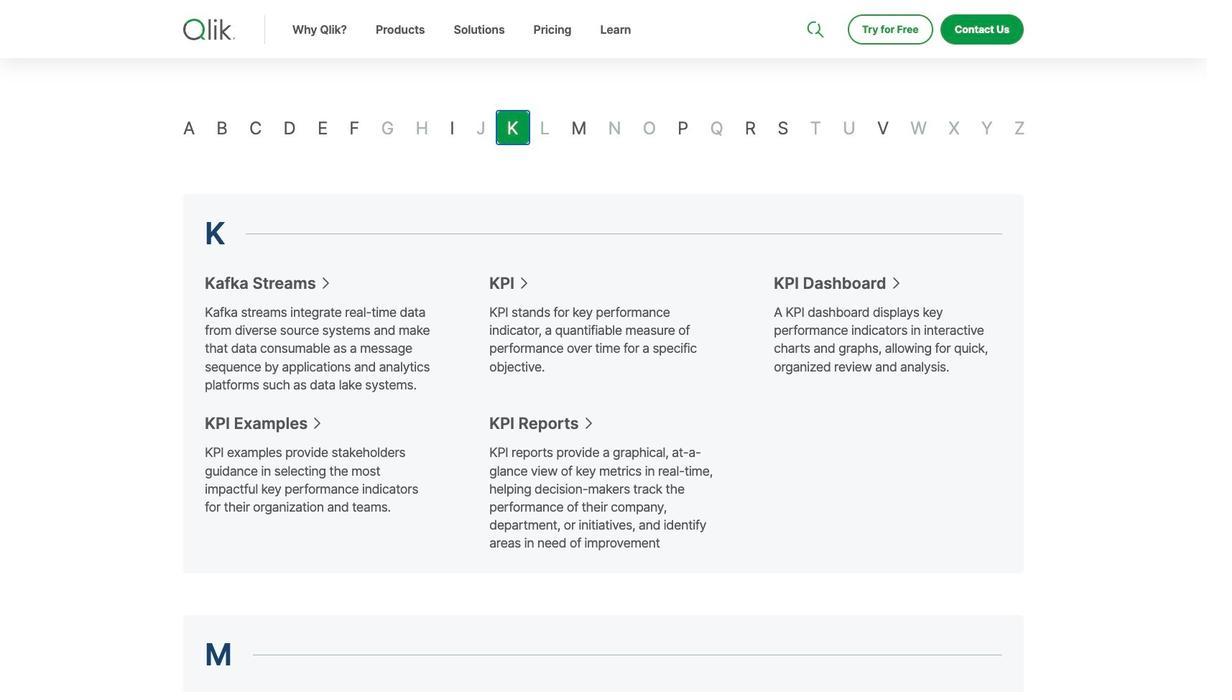 Task type: locate. For each thing, give the bounding box(es) containing it.
qlik image
[[183, 19, 235, 40]]

support image
[[809, 0, 820, 12]]

login image
[[979, 0, 990, 12]]

company image
[[892, 0, 904, 12]]



Task type: vqa. For each thing, say whether or not it's contained in the screenshot.
"Solutions" "LINK"
no



